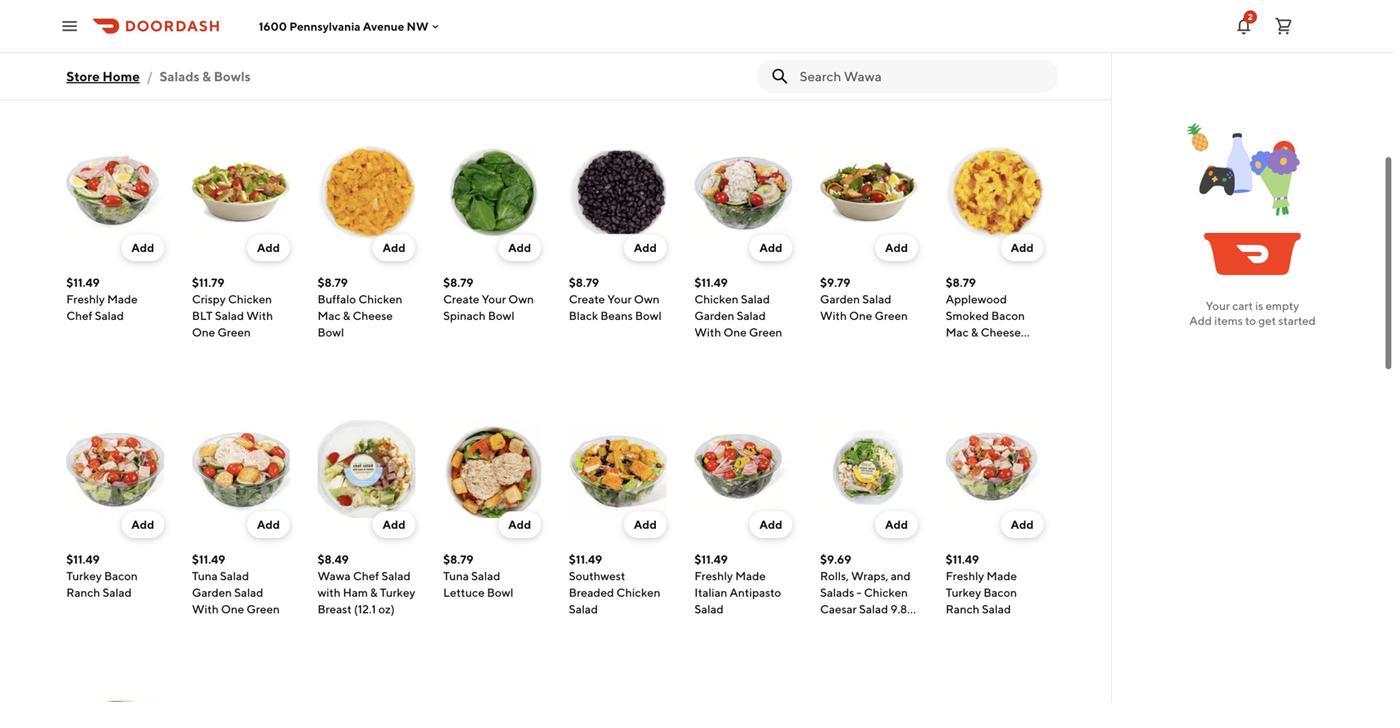 Task type: vqa. For each thing, say whether or not it's contained in the screenshot.
Bacon in the $11.49 turkey bacon ranch salad
yes



Task type: describe. For each thing, give the bounding box(es) containing it.
rolls,
[[821, 570, 849, 583]]

cart
[[1233, 299, 1254, 313]]

with inside the $9.79 garden salad with one green
[[821, 309, 847, 323]]

1600 pennsylvania avenue nw button
[[259, 19, 442, 33]]

garden for $11.49 chicken salad garden salad with one green
[[695, 309, 735, 323]]

$11.49 freshly made italian antipasto salad
[[695, 553, 782, 616]]

create your own spinach bowl image
[[443, 144, 541, 241]]

$11.49 turkey bacon ranch salad
[[66, 553, 138, 600]]

add for $11.49 chicken salad garden salad with one green
[[760, 241, 783, 255]]

turkey lettuce bowl image
[[66, 698, 164, 703]]

southwest breaded chicken salad image
[[569, 421, 667, 519]]

bowl inside $8.79 buffalo chicken mac & cheese bowl
[[318, 326, 344, 339]]

oz)
[[379, 603, 395, 616]]

mac for $8.79
[[318, 309, 341, 323]]

add for $11.49 turkey bacon ranch salad
[[131, 518, 154, 532]]

southwest inside freshly made southwest roasted veggie salad
[[821, 32, 877, 46]]

& inside $8.49 wawa chef salad with ham & turkey breast (12.1 oz)
[[370, 586, 378, 600]]

romaine
[[66, 32, 113, 46]]

$11.49 for $11.49 freshly made chef salad
[[66, 276, 100, 290]]

add for $8.79 create your own black beans bowl
[[634, 241, 657, 255]]

made for $11.49 freshly made italian antipasto salad
[[736, 570, 766, 583]]

$8.79 for $8.79 applewood smoked bacon mac & cheese bowl
[[946, 276, 977, 290]]

open menu image
[[60, 16, 80, 36]]

black
[[569, 309, 598, 323]]

get
[[1259, 314, 1277, 328]]

& inside the "create your own mac & cheese bowl"
[[217, 32, 225, 46]]

one inside the $9.79 garden salad with one green
[[850, 309, 873, 323]]

bowl inside create your own romaine bowl
[[116, 32, 142, 46]]

bowls down the "create your own mac & cheese bowl"
[[214, 68, 251, 84]]

pennsylvania
[[290, 19, 361, 33]]

salad inside $11.49 freshly made italian antipasto salad
[[695, 603, 724, 616]]

your inside $8.79 create your own spinach bowl
[[482, 292, 506, 306]]

$11.49 for $11.49 freshly made turkey bacon ranch salad
[[946, 553, 980, 567]]

freshly for $11.49 freshly made italian antipasto salad
[[695, 570, 733, 583]]

create your own romaine bowl
[[66, 15, 157, 46]]

2
[[1249, 12, 1254, 22]]

one for $11.49 chicken salad garden salad with one green
[[724, 326, 747, 339]]

is
[[1256, 299, 1264, 313]]

one for $11.79 crispy chicken blt salad with one green
[[192, 326, 215, 339]]

$11.49 tuna salad garden salad with one green
[[192, 553, 280, 616]]

bacon inside $8.79 applewood smoked bacon mac & cheese bowl
[[992, 309, 1026, 323]]

/
[[146, 68, 153, 84]]

store
[[66, 68, 100, 84]]

salad inside $9.69 rolls, wraps, and salads - chicken caesar salad 9.8 oz
[[860, 603, 889, 616]]

(12.1
[[354, 603, 376, 616]]

items
[[1215, 314, 1244, 328]]

$9.79
[[821, 276, 851, 290]]

cheese inside $8.79 applewood smoked bacon mac & cheese bowl
[[981, 326, 1022, 339]]

wraps,
[[852, 570, 889, 583]]

caesar
[[821, 603, 857, 616]]

spinach
[[443, 309, 486, 323]]

chicken inside $9.69 rolls, wraps, and salads - chicken caesar salad 9.8 oz
[[864, 586, 908, 600]]

store home / salads & bowls
[[66, 68, 251, 84]]

$11.49 for $11.49 tuna salad garden salad with one green
[[192, 553, 225, 567]]

$8.79 applewood smoked bacon mac & cheese bowl
[[946, 276, 1026, 356]]

cheese for own
[[227, 32, 267, 46]]

$11.49 chicken salad garden salad with one green
[[695, 276, 783, 339]]

green inside the $9.79 garden salad with one green
[[875, 309, 908, 323]]

chef inside $8.49 wawa chef salad with ham & turkey breast (12.1 oz)
[[353, 570, 379, 583]]

-
[[857, 586, 862, 600]]

0 items, open order cart image
[[1274, 16, 1294, 36]]

your cart is empty add items to get started
[[1190, 299, 1317, 328]]

applewood
[[946, 292, 1008, 306]]

your inside the "create your own mac & cheese bowl"
[[231, 15, 255, 29]]

$8.79 create your own spinach bowl
[[443, 276, 534, 323]]

green for $11.49 tuna salad garden salad with one green
[[247, 603, 280, 616]]

$8.79 for $8.79 buffalo chicken mac & cheese bowl
[[318, 276, 348, 290]]

store home link
[[66, 60, 140, 93]]

$11.49 for $11.49 freshly made italian antipasto salad
[[695, 553, 728, 567]]

$11.49 freshly made chef salad
[[66, 276, 138, 323]]

freshly for $11.49 freshly made chef salad
[[66, 292, 105, 306]]

tuna for tuna salad lettuce bowl
[[443, 570, 469, 583]]

beans
[[601, 309, 633, 323]]

chef inside $11.49 freshly made chef salad
[[66, 309, 93, 323]]

salads & bowls
[[66, 61, 238, 92]]

$11.49 freshly made turkey bacon ranch salad
[[946, 553, 1018, 616]]

create inside create your own romaine bowl
[[66, 15, 103, 29]]

$8.79 for $8.79 tuna salad lettuce bowl
[[443, 553, 474, 567]]

lettuce
[[443, 586, 485, 600]]

bowls right the /
[[168, 61, 238, 92]]

& right home
[[147, 61, 163, 92]]

one for $11.49 tuna salad garden salad with one green
[[221, 603, 244, 616]]

salad inside freshly made southwest roasted veggie salad
[[821, 65, 850, 79]]

freshly made italian antipasto salad image
[[695, 421, 793, 519]]

$9.69 rolls, wraps, and salads - chicken caesar salad 9.8 oz
[[821, 553, 911, 633]]

buffalo chicken mac & cheese bowl image
[[318, 144, 416, 241]]

chicken salad garden salad with one green image
[[695, 144, 793, 241]]

chicken inside $8.79 buffalo chicken mac & cheese bowl
[[359, 292, 403, 306]]

wawa
[[318, 570, 351, 583]]

chicken inside $11.49 southwest breaded chicken salad
[[617, 586, 661, 600]]

salad inside custom salad with one green
[[362, 15, 391, 29]]

green for $11.49 chicken salad garden salad with one green
[[749, 326, 783, 339]]

with
[[318, 586, 341, 600]]

bowl inside the "create your own mac & cheese bowl"
[[192, 49, 219, 62]]

tuna for tuna salad garden salad with one green
[[192, 570, 218, 583]]

$9.79 garden salad with one green
[[821, 276, 908, 323]]

breast
[[318, 603, 352, 616]]

tuna salad garden salad with one green image
[[192, 421, 290, 519]]



Task type: locate. For each thing, give the bounding box(es) containing it.
2 vertical spatial cheese
[[981, 326, 1022, 339]]

0 vertical spatial garden
[[821, 292, 861, 306]]

salad inside $11.49 freshly made chef salad
[[95, 309, 124, 323]]

made
[[861, 15, 892, 29], [107, 292, 138, 306], [736, 570, 766, 583], [987, 570, 1018, 583]]

& inside $8.79 buffalo chicken mac & cheese bowl
[[343, 309, 350, 323]]

1 horizontal spatial ranch
[[946, 603, 980, 616]]

1 vertical spatial chef
[[353, 570, 379, 583]]

add for $11.49 southwest breaded chicken salad
[[634, 518, 657, 532]]

2 horizontal spatial turkey
[[946, 586, 982, 600]]

rolls, wraps, and salads - chicken caesar salad 9.8 oz image
[[821, 421, 919, 519]]

chicken inside $11.49 chicken salad garden salad with one green
[[695, 292, 739, 306]]

$8.79
[[318, 276, 348, 290], [443, 276, 474, 290], [569, 276, 600, 290], [946, 276, 977, 290], [443, 553, 474, 567]]

cheese down buffalo
[[353, 309, 393, 323]]

salad inside $11.79 crispy chicken blt salad with one green
[[215, 309, 244, 323]]

made for $11.49 freshly made chef salad
[[107, 292, 138, 306]]

add for $8.79 create your own spinach bowl
[[509, 241, 531, 255]]

add up and
[[886, 518, 909, 532]]

freshly inside freshly made southwest roasted veggie salad
[[821, 15, 859, 29]]

add up $11.49 tuna salad garden salad with one green
[[257, 518, 280, 532]]

your inside create your own romaine bowl
[[105, 15, 129, 29]]

cheese for chicken
[[353, 309, 393, 323]]

$11.49 inside $11.49 freshly made italian antipasto salad
[[695, 553, 728, 567]]

add for $8.79 applewood smoked bacon mac & cheese bowl
[[1011, 241, 1034, 255]]

salad inside $11.49 southwest breaded chicken salad
[[569, 603, 598, 616]]

wawa chef salad with ham & turkey breast (12.1 oz) image
[[318, 421, 416, 519]]

0 vertical spatial bacon
[[992, 309, 1026, 323]]

0 horizontal spatial southwest
[[569, 570, 626, 583]]

applewood smoked bacon mac & cheese bowl image
[[946, 144, 1044, 241]]

own inside create your own romaine bowl
[[132, 15, 157, 29]]

cheese inside $8.79 buffalo chicken mac & cheese bowl
[[353, 309, 393, 323]]

bacon inside "$11.49 turkey bacon ranch salad"
[[104, 570, 138, 583]]

tuna inside $8.79 tuna salad lettuce bowl
[[443, 570, 469, 583]]

bowls
[[168, 61, 238, 92], [214, 68, 251, 84]]

2 vertical spatial bacon
[[984, 586, 1018, 600]]

your up spinach
[[482, 292, 506, 306]]

add left the items
[[1190, 314, 1213, 328]]

freshly inside the $11.49 freshly made turkey bacon ranch salad
[[946, 570, 985, 583]]

0 vertical spatial chef
[[66, 309, 93, 323]]

with inside custom salad with one green
[[318, 32, 345, 46]]

southwest inside $11.49 southwest breaded chicken salad
[[569, 570, 626, 583]]

1 vertical spatial southwest
[[569, 570, 626, 583]]

add up "$11.49 turkey bacon ranch salad"
[[131, 518, 154, 532]]

freshly made southwest roasted veggie salad
[[821, 15, 904, 79]]

cheese down smoked
[[981, 326, 1022, 339]]

crispy
[[192, 292, 226, 306]]

salad inside the $11.49 freshly made turkey bacon ranch salad
[[982, 603, 1012, 616]]

own inside the "create your own mac & cheese bowl"
[[257, 15, 283, 29]]

add for $8.79 tuna salad lettuce bowl
[[509, 518, 531, 532]]

your inside $8.79 create your own black beans bowl
[[608, 292, 632, 306]]

create inside the "create your own mac & cheese bowl"
[[192, 15, 228, 29]]

bowl up home
[[116, 32, 142, 46]]

your inside your cart is empty add items to get started
[[1206, 299, 1231, 313]]

one inside custom salad with one green
[[347, 32, 370, 46]]

bowl right the beans
[[635, 309, 662, 323]]

oz
[[821, 619, 838, 633]]

roasted
[[821, 49, 864, 62]]

freshly for $11.49 freshly made turkey bacon ranch salad
[[946, 570, 985, 583]]

0 horizontal spatial turkey
[[66, 570, 102, 583]]

smoked
[[946, 309, 990, 323]]

0 horizontal spatial garden
[[192, 586, 232, 600]]

garden for $11.49 tuna salad garden salad with one green
[[192, 586, 232, 600]]

$8.79 up 'applewood'
[[946, 276, 977, 290]]

1 horizontal spatial tuna
[[443, 570, 469, 583]]

0 horizontal spatial cheese
[[227, 32, 267, 46]]

turkey inside "$11.49 turkey bacon ranch salad"
[[66, 570, 102, 583]]

add up $11.49 freshly made chef salad
[[131, 241, 154, 255]]

made inside $11.49 freshly made chef salad
[[107, 292, 138, 306]]

salad inside $8.49 wawa chef salad with ham & turkey breast (12.1 oz)
[[382, 570, 411, 583]]

own inside $8.79 create your own black beans bowl
[[634, 292, 660, 306]]

bowl down buffalo
[[318, 326, 344, 339]]

add up $11.49 southwest breaded chicken salad
[[634, 518, 657, 532]]

green
[[372, 32, 406, 46], [875, 309, 908, 323], [218, 326, 251, 339], [749, 326, 783, 339], [247, 603, 280, 616]]

$8.79 for $8.79 create your own black beans bowl
[[569, 276, 600, 290]]

create inside $8.79 create your own spinach bowl
[[443, 292, 480, 306]]

add up $11.49 freshly made italian antipasto salad
[[760, 518, 783, 532]]

add for $11.79 crispy chicken blt salad with one green
[[257, 241, 280, 255]]

$8.49 wawa chef salad with ham & turkey breast (12.1 oz)
[[318, 553, 416, 616]]

freshly
[[821, 15, 859, 29], [66, 292, 105, 306], [695, 570, 733, 583], [946, 570, 985, 583]]

0 vertical spatial ranch
[[66, 586, 100, 600]]

green inside custom salad with one green
[[372, 32, 406, 46]]

bacon
[[992, 309, 1026, 323], [104, 570, 138, 583], [984, 586, 1018, 600]]

green for $11.79 crispy chicken blt salad with one green
[[218, 326, 251, 339]]

southwest up breaded
[[569, 570, 626, 583]]

salads
[[66, 61, 142, 92], [160, 68, 200, 84], [821, 586, 855, 600]]

bowl inside $8.79 create your own black beans bowl
[[635, 309, 662, 323]]

$8.79 up "black"
[[569, 276, 600, 290]]

cheese
[[227, 32, 267, 46], [353, 309, 393, 323], [981, 326, 1022, 339]]

$8.79 tuna salad lettuce bowl
[[443, 553, 514, 600]]

turkey inside the $11.49 freshly made turkey bacon ranch salad
[[946, 586, 982, 600]]

2 horizontal spatial garden
[[821, 292, 861, 306]]

add button
[[121, 235, 164, 261], [121, 235, 164, 261], [247, 235, 290, 261], [247, 235, 290, 261], [373, 235, 416, 261], [373, 235, 416, 261], [499, 235, 541, 261], [499, 235, 541, 261], [624, 235, 667, 261], [624, 235, 667, 261], [750, 235, 793, 261], [750, 235, 793, 261], [876, 235, 919, 261], [876, 235, 919, 261], [1001, 235, 1044, 261], [1001, 235, 1044, 261], [121, 512, 164, 538], [121, 512, 164, 538], [247, 512, 290, 538], [247, 512, 290, 538], [373, 512, 416, 538], [373, 512, 416, 538], [499, 512, 541, 538], [499, 512, 541, 538], [624, 512, 667, 538], [624, 512, 667, 538], [750, 512, 793, 538], [750, 512, 793, 538], [876, 512, 919, 538], [876, 512, 919, 538], [1001, 512, 1044, 538], [1001, 512, 1044, 538]]

1 horizontal spatial salads
[[160, 68, 200, 84]]

$8.49
[[318, 553, 349, 567]]

mac for create
[[192, 32, 215, 46]]

2 horizontal spatial salads
[[821, 586, 855, 600]]

$8.79 up lettuce
[[443, 553, 474, 567]]

garden
[[821, 292, 861, 306], [695, 309, 735, 323], [192, 586, 232, 600]]

bowl
[[116, 32, 142, 46], [192, 49, 219, 62], [488, 309, 515, 323], [635, 309, 662, 323], [318, 326, 344, 339], [946, 342, 973, 356], [487, 586, 514, 600]]

2 vertical spatial mac
[[946, 326, 969, 339]]

$11.79 crispy chicken blt salad with one green
[[192, 276, 273, 339]]

with inside $11.79 crispy chicken blt salad with one green
[[247, 309, 273, 323]]

add for $11.49 freshly made italian antipasto salad
[[760, 518, 783, 532]]

0 horizontal spatial chef
[[66, 309, 93, 323]]

your up the items
[[1206, 299, 1231, 313]]

add up $8.79 create your own black beans bowl
[[634, 241, 657, 255]]

one inside $11.79 crispy chicken blt salad with one green
[[192, 326, 215, 339]]

turkey bacon ranch salad image
[[66, 421, 164, 519]]

your up the beans
[[608, 292, 632, 306]]

1 horizontal spatial garden
[[695, 309, 735, 323]]

& right ham
[[370, 586, 378, 600]]

1 horizontal spatial mac
[[318, 309, 341, 323]]

$11.49 inside $11.49 chicken salad garden salad with one green
[[695, 276, 728, 290]]

add up $11.79 crispy chicken blt salad with one green on the top
[[257, 241, 280, 255]]

empty
[[1266, 299, 1300, 313]]

create your own mac & cheese bowl
[[192, 15, 283, 62]]

one inside $11.49 chicken salad garden salad with one green
[[724, 326, 747, 339]]

& down the "create your own mac & cheese bowl"
[[202, 68, 211, 84]]

1 tuna from the left
[[192, 570, 218, 583]]

0 vertical spatial cheese
[[227, 32, 267, 46]]

breaded
[[569, 586, 615, 600]]

ranch inside "$11.49 turkey bacon ranch salad"
[[66, 586, 100, 600]]

mac inside $8.79 buffalo chicken mac & cheese bowl
[[318, 309, 341, 323]]

$8.79 inside $8.79 applewood smoked bacon mac & cheese bowl
[[946, 276, 977, 290]]

green inside $11.79 crispy chicken blt salad with one green
[[218, 326, 251, 339]]

add up the $9.79 garden salad with one green
[[886, 241, 909, 255]]

$11.49 inside $11.49 southwest breaded chicken salad
[[569, 553, 603, 567]]

mac up store home / salads & bowls
[[192, 32, 215, 46]]

home
[[102, 68, 140, 84]]

$9.69
[[821, 553, 852, 567]]

add up $8.79 buffalo chicken mac & cheese bowl
[[383, 241, 406, 255]]

antipasto
[[730, 586, 782, 600]]

$11.49 inside $11.49 tuna salad garden salad with one green
[[192, 553, 225, 567]]

bowl right spinach
[[488, 309, 515, 323]]

garden salad with one green image
[[821, 144, 919, 241]]

2 tuna from the left
[[443, 570, 469, 583]]

$8.79 up buffalo
[[318, 276, 348, 290]]

bowl inside $8.79 create your own spinach bowl
[[488, 309, 515, 323]]

$11.79
[[192, 276, 225, 290]]

$8.79 create your own black beans bowl
[[569, 276, 662, 323]]

add for $9.79 garden salad with one green
[[886, 241, 909, 255]]

create inside $8.79 create your own black beans bowl
[[569, 292, 605, 306]]

add inside your cart is empty add items to get started
[[1190, 314, 1213, 328]]

& left 1600
[[217, 32, 225, 46]]

$11.49 inside the $11.49 freshly made turkey bacon ranch salad
[[946, 553, 980, 567]]

create
[[66, 15, 103, 29], [192, 15, 228, 29], [443, 292, 480, 306], [569, 292, 605, 306]]

made inside freshly made southwest roasted veggie salad
[[861, 15, 892, 29]]

add for $8.79 buffalo chicken mac & cheese bowl
[[383, 241, 406, 255]]

garden inside $11.49 tuna salad garden salad with one green
[[192, 586, 232, 600]]

0 vertical spatial mac
[[192, 32, 215, 46]]

bowl inside $8.79 applewood smoked bacon mac & cheese bowl
[[946, 342, 973, 356]]

custom
[[318, 15, 359, 29]]

salads down romaine
[[66, 61, 142, 92]]

your up romaine
[[105, 15, 129, 29]]

&
[[217, 32, 225, 46], [147, 61, 163, 92], [202, 68, 211, 84], [343, 309, 350, 323], [972, 326, 979, 339], [370, 586, 378, 600]]

your
[[105, 15, 129, 29], [231, 15, 255, 29], [482, 292, 506, 306], [608, 292, 632, 306], [1206, 299, 1231, 313]]

ham
[[343, 586, 368, 600]]

freshly inside $11.49 freshly made italian antipasto salad
[[695, 570, 733, 583]]

add up $11.49 chicken salad garden salad with one green
[[760, 241, 783, 255]]

& down smoked
[[972, 326, 979, 339]]

freshly made turkey bacon ranch salad image
[[946, 421, 1044, 519]]

bacon inside the $11.49 freshly made turkey bacon ranch salad
[[984, 586, 1018, 600]]

create left 1600
[[192, 15, 228, 29]]

southwest up roasted
[[821, 32, 877, 46]]

bowl down smoked
[[946, 342, 973, 356]]

add up the $11.49 freshly made turkey bacon ranch salad
[[1011, 518, 1034, 532]]

tuna inside $11.49 tuna salad garden salad with one green
[[192, 570, 218, 583]]

your left 1600
[[231, 15, 255, 29]]

$11.49 inside $11.49 freshly made chef salad
[[66, 276, 100, 290]]

turkey inside $8.49 wawa chef salad with ham & turkey breast (12.1 oz)
[[380, 586, 416, 600]]

salad inside "$11.49 turkey bacon ranch salad"
[[103, 586, 132, 600]]

chicken inside $11.79 crispy chicken blt salad with one green
[[228, 292, 272, 306]]

green inside $11.49 chicken salad garden salad with one green
[[749, 326, 783, 339]]

0 horizontal spatial mac
[[192, 32, 215, 46]]

with for $11.79 crispy chicken blt salad with one green
[[247, 309, 273, 323]]

chicken
[[228, 292, 272, 306], [359, 292, 403, 306], [695, 292, 739, 306], [617, 586, 661, 600], [864, 586, 908, 600]]

add for $9.69 rolls, wraps, and salads - chicken caesar salad 9.8 oz
[[886, 518, 909, 532]]

1 vertical spatial cheese
[[353, 309, 393, 323]]

nw
[[407, 19, 429, 33]]

to
[[1246, 314, 1257, 328]]

create your own black beans bowl image
[[569, 144, 667, 241]]

$11.49
[[66, 276, 100, 290], [695, 276, 728, 290], [66, 553, 100, 567], [192, 553, 225, 567], [569, 553, 603, 567], [695, 553, 728, 567], [946, 553, 980, 567]]

$11.49 southwest breaded chicken salad
[[569, 553, 661, 616]]

with for $11.49 chicken salad garden salad with one green
[[695, 326, 722, 339]]

tuna
[[192, 570, 218, 583], [443, 570, 469, 583]]

$8.79 for $8.79 create your own spinach bowl
[[443, 276, 474, 290]]

add up $8.79 applewood smoked bacon mac & cheese bowl
[[1011, 241, 1034, 255]]

tuna salad lettuce bowl image
[[443, 421, 541, 519]]

salad inside $8.79 tuna salad lettuce bowl
[[471, 570, 501, 583]]

ranch inside the $11.49 freshly made turkey bacon ranch salad
[[946, 603, 980, 616]]

& down buffalo
[[343, 309, 350, 323]]

turkey
[[66, 570, 102, 583], [380, 586, 416, 600], [946, 586, 982, 600]]

chef
[[66, 309, 93, 323], [353, 570, 379, 583]]

$11.49 inside "$11.49 turkey bacon ranch salad"
[[66, 553, 100, 567]]

2 horizontal spatial mac
[[946, 326, 969, 339]]

freshly inside $11.49 freshly made chef salad
[[66, 292, 105, 306]]

veggie
[[867, 49, 904, 62]]

with
[[318, 32, 345, 46], [247, 309, 273, 323], [821, 309, 847, 323], [695, 326, 722, 339], [192, 603, 219, 616]]

freshly made chef salad image
[[66, 144, 164, 241]]

mac
[[192, 32, 215, 46], [318, 309, 341, 323], [946, 326, 969, 339]]

buffalo
[[318, 292, 356, 306]]

made for $11.49 freshly made turkey bacon ranch salad
[[987, 570, 1018, 583]]

2 horizontal spatial cheese
[[981, 326, 1022, 339]]

salads right the /
[[160, 68, 200, 84]]

made inside $11.49 freshly made italian antipasto salad
[[736, 570, 766, 583]]

custom salad with one green
[[318, 15, 406, 46]]

$8.79 buffalo chicken mac & cheese bowl
[[318, 276, 403, 339]]

Search Wawa search field
[[800, 67, 1045, 85]]

made inside the $11.49 freshly made turkey bacon ranch salad
[[987, 570, 1018, 583]]

own inside $8.79 create your own spinach bowl
[[509, 292, 534, 306]]

blt
[[192, 309, 213, 323]]

salads inside $9.69 rolls, wraps, and salads - chicken caesar salad 9.8 oz
[[821, 586, 855, 600]]

$8.79 inside $8.79 create your own spinach bowl
[[443, 276, 474, 290]]

1 vertical spatial bacon
[[104, 570, 138, 583]]

add up $8.49 wawa chef salad with ham & turkey breast (12.1 oz)
[[383, 518, 406, 532]]

$11.49 for $11.49 turkey bacon ranch salad
[[66, 553, 100, 567]]

and
[[891, 570, 911, 583]]

avenue
[[363, 19, 405, 33]]

cheese left pennsylvania
[[227, 32, 267, 46]]

mac inside the "create your own mac & cheese bowl"
[[192, 32, 215, 46]]

one inside $11.49 tuna salad garden salad with one green
[[221, 603, 244, 616]]

1 horizontal spatial chef
[[353, 570, 379, 583]]

add for $11.49 freshly made chef salad
[[131, 241, 154, 255]]

add for $11.49 tuna salad garden salad with one green
[[257, 518, 280, 532]]

ranch
[[66, 586, 100, 600], [946, 603, 980, 616]]

southwest
[[821, 32, 877, 46], [569, 570, 626, 583]]

9.8
[[891, 603, 908, 616]]

green inside $11.49 tuna salad garden salad with one green
[[247, 603, 280, 616]]

$8.79 up spinach
[[443, 276, 474, 290]]

garden inside $11.49 chicken salad garden salad with one green
[[695, 309, 735, 323]]

add
[[131, 241, 154, 255], [257, 241, 280, 255], [383, 241, 406, 255], [509, 241, 531, 255], [634, 241, 657, 255], [760, 241, 783, 255], [886, 241, 909, 255], [1011, 241, 1034, 255], [1190, 314, 1213, 328], [131, 518, 154, 532], [257, 518, 280, 532], [383, 518, 406, 532], [509, 518, 531, 532], [634, 518, 657, 532], [760, 518, 783, 532], [886, 518, 909, 532], [1011, 518, 1034, 532]]

crispy chicken blt salad with one green image
[[192, 144, 290, 241]]

create up "black"
[[569, 292, 605, 306]]

notification bell image
[[1235, 16, 1255, 36]]

bowl inside $8.79 tuna salad lettuce bowl
[[487, 586, 514, 600]]

with inside $11.49 tuna salad garden salad with one green
[[192, 603, 219, 616]]

1 vertical spatial garden
[[695, 309, 735, 323]]

1600 pennsylvania avenue nw
[[259, 19, 429, 33]]

create up romaine
[[66, 15, 103, 29]]

add up $8.79 tuna salad lettuce bowl
[[509, 518, 531, 532]]

salad inside the $9.79 garden salad with one green
[[863, 292, 892, 306]]

0 horizontal spatial tuna
[[192, 570, 218, 583]]

1 horizontal spatial southwest
[[821, 32, 877, 46]]

bowl right lettuce
[[487, 586, 514, 600]]

salads up caesar at bottom
[[821, 586, 855, 600]]

add for $11.49 freshly made turkey bacon ranch salad
[[1011, 518, 1034, 532]]

& inside $8.79 applewood smoked bacon mac & cheese bowl
[[972, 326, 979, 339]]

0 horizontal spatial salads
[[66, 61, 142, 92]]

1 vertical spatial ranch
[[946, 603, 980, 616]]

$11.49 for $11.49 chicken salad garden salad with one green
[[695, 276, 728, 290]]

$8.79 inside $8.79 tuna salad lettuce bowl
[[443, 553, 474, 567]]

with for $11.49 tuna salad garden salad with one green
[[192, 603, 219, 616]]

mac inside $8.79 applewood smoked bacon mac & cheese bowl
[[946, 326, 969, 339]]

add for $8.49 wawa chef salad with ham & turkey breast (12.1 oz)
[[383, 518, 406, 532]]

1 horizontal spatial cheese
[[353, 309, 393, 323]]

one
[[347, 32, 370, 46], [850, 309, 873, 323], [192, 326, 215, 339], [724, 326, 747, 339], [221, 603, 244, 616]]

started
[[1279, 314, 1317, 328]]

$8.79 inside $8.79 buffalo chicken mac & cheese bowl
[[318, 276, 348, 290]]

1600
[[259, 19, 287, 33]]

1 horizontal spatial turkey
[[380, 586, 416, 600]]

0 horizontal spatial ranch
[[66, 586, 100, 600]]

2 vertical spatial garden
[[192, 586, 232, 600]]

mac down smoked
[[946, 326, 969, 339]]

with inside $11.49 chicken salad garden salad with one green
[[695, 326, 722, 339]]

$8.79 inside $8.79 create your own black beans bowl
[[569, 276, 600, 290]]

garden inside the $9.79 garden salad with one green
[[821, 292, 861, 306]]

0 vertical spatial southwest
[[821, 32, 877, 46]]

$11.49 for $11.49 southwest breaded chicken salad
[[569, 553, 603, 567]]

italian
[[695, 586, 728, 600]]

mac down buffalo
[[318, 309, 341, 323]]

salad
[[362, 15, 391, 29], [821, 65, 850, 79], [741, 292, 770, 306], [863, 292, 892, 306], [95, 309, 124, 323], [215, 309, 244, 323], [737, 309, 766, 323], [220, 570, 249, 583], [382, 570, 411, 583], [471, 570, 501, 583], [103, 586, 132, 600], [234, 586, 263, 600], [569, 603, 598, 616], [695, 603, 724, 616], [860, 603, 889, 616], [982, 603, 1012, 616]]

add up $8.79 create your own spinach bowl on the top left
[[509, 241, 531, 255]]

1 vertical spatial mac
[[318, 309, 341, 323]]

create up spinach
[[443, 292, 480, 306]]

bowl up store home / salads & bowls
[[192, 49, 219, 62]]



